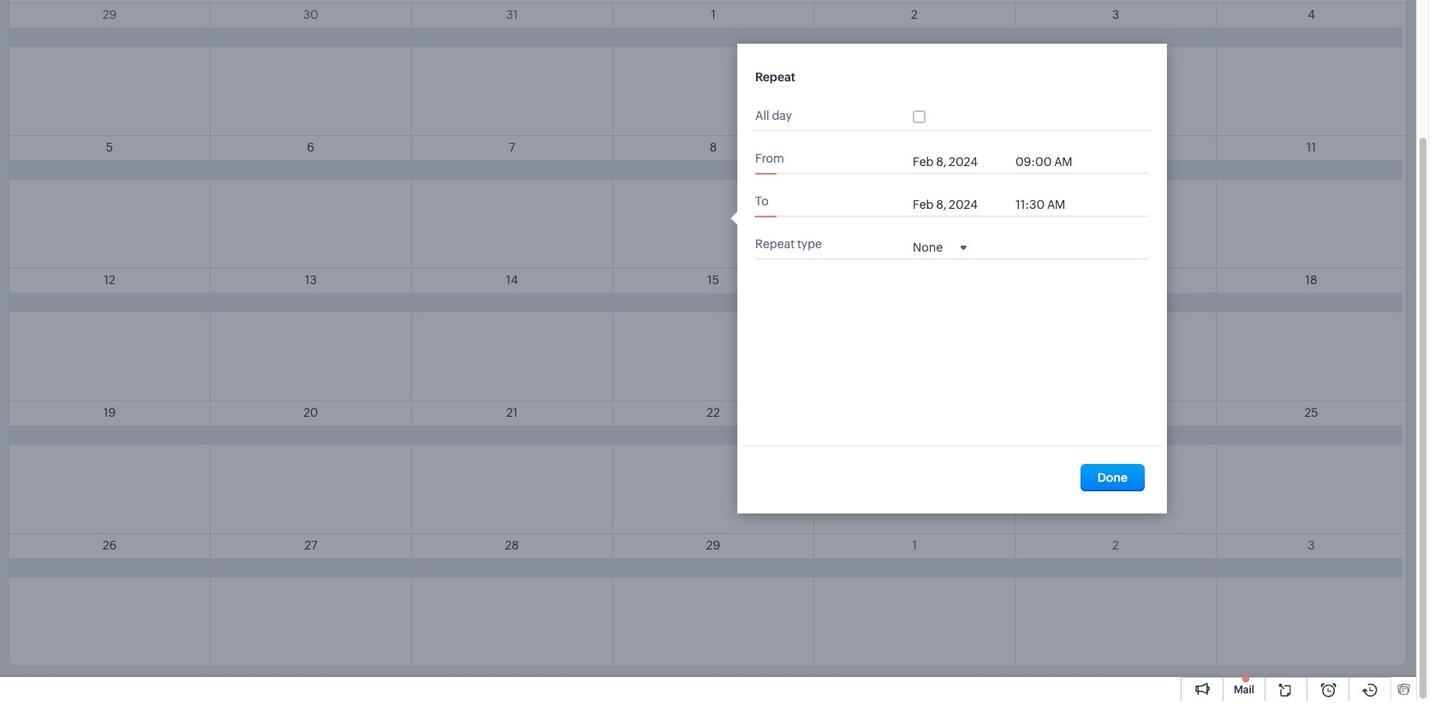 Task type: vqa. For each thing, say whether or not it's contained in the screenshot.
First
no



Task type: describe. For each thing, give the bounding box(es) containing it.
repeat for repeat type
[[755, 237, 795, 251]]

none
[[913, 241, 943, 254]]

4
[[1308, 8, 1315, 21]]

21
[[506, 406, 518, 420]]

26
[[103, 539, 117, 552]]

13
[[305, 273, 317, 287]]

0 horizontal spatial 3
[[1112, 8, 1119, 21]]

mmm d, yyyy text field
[[913, 155, 1007, 169]]

mmm d, yyyy text field
[[913, 198, 1007, 212]]

6
[[307, 140, 315, 154]]

hh:mm a text field for from
[[1016, 155, 1084, 169]]

day
[[772, 109, 792, 122]]

mail
[[1234, 684, 1255, 696]]

1 horizontal spatial 29
[[706, 539, 721, 552]]

from
[[755, 152, 784, 165]]

19
[[103, 406, 116, 420]]

27
[[304, 539, 317, 552]]

1 vertical spatial 2
[[1113, 539, 1119, 552]]

repeat for repeat
[[755, 70, 796, 84]]

30
[[303, 8, 319, 21]]



Task type: locate. For each thing, give the bounding box(es) containing it.
29
[[103, 8, 117, 21], [706, 539, 721, 552]]

0 vertical spatial 3
[[1112, 8, 1119, 21]]

1 horizontal spatial 2
[[1113, 539, 1119, 552]]

0 vertical spatial 29
[[103, 8, 117, 21]]

all
[[755, 109, 770, 122]]

18
[[1305, 273, 1318, 287]]

0 vertical spatial 2
[[911, 8, 918, 21]]

0 vertical spatial hh:mm a text field
[[1016, 155, 1084, 169]]

14
[[506, 273, 518, 287]]

7
[[509, 140, 515, 154]]

1 hh:mm a text field from the top
[[1016, 155, 1084, 169]]

3
[[1112, 8, 1119, 21], [1308, 539, 1315, 552]]

1 repeat from the top
[[755, 70, 796, 84]]

11
[[1307, 140, 1316, 154]]

1 horizontal spatial 1
[[912, 539, 917, 552]]

20
[[303, 406, 318, 420]]

0 horizontal spatial 2
[[911, 8, 918, 21]]

1 vertical spatial hh:mm a text field
[[1016, 198, 1084, 212]]

28
[[505, 539, 519, 552]]

5
[[106, 140, 113, 154]]

hh:mm a text field
[[1016, 155, 1084, 169], [1016, 198, 1084, 212]]

1 vertical spatial repeat
[[755, 237, 795, 251]]

0 horizontal spatial 29
[[103, 8, 117, 21]]

repeat up all day
[[755, 70, 796, 84]]

None field
[[913, 240, 967, 254]]

31
[[506, 8, 518, 21]]

0 vertical spatial 1
[[711, 8, 716, 21]]

22
[[707, 406, 720, 420]]

hh:mm a text field for to
[[1016, 198, 1084, 212]]

1 vertical spatial 3
[[1308, 539, 1315, 552]]

1 horizontal spatial 3
[[1308, 539, 1315, 552]]

None button
[[1081, 464, 1145, 492]]

9
[[911, 140, 918, 154]]

0 vertical spatial repeat
[[755, 70, 796, 84]]

2 repeat from the top
[[755, 237, 795, 251]]

1
[[711, 8, 716, 21], [912, 539, 917, 552]]

1 vertical spatial 1
[[912, 539, 917, 552]]

type
[[797, 237, 822, 251]]

2
[[911, 8, 918, 21], [1113, 539, 1119, 552]]

repeat left 'type'
[[755, 237, 795, 251]]

0 horizontal spatial 1
[[711, 8, 716, 21]]

repeat
[[755, 70, 796, 84], [755, 237, 795, 251]]

12
[[104, 273, 115, 287]]

1 vertical spatial 29
[[706, 539, 721, 552]]

15
[[707, 273, 719, 287]]

2 hh:mm a text field from the top
[[1016, 198, 1084, 212]]

repeat type
[[755, 237, 822, 251]]

8
[[710, 140, 717, 154]]

all day
[[755, 109, 792, 122]]

25
[[1305, 406, 1319, 420]]

to
[[755, 194, 769, 208]]



